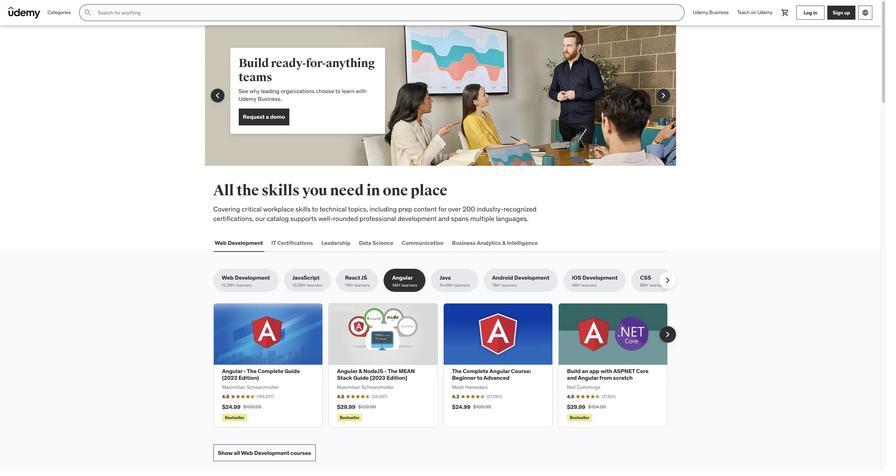 Task type: locate. For each thing, give the bounding box(es) containing it.
business inside 'link'
[[709, 9, 729, 16]]

1 complete from the left
[[258, 368, 283, 375]]

all
[[234, 450, 240, 457]]

certifications,
[[213, 214, 254, 223]]

skills up workplace
[[262, 182, 300, 200]]

workplace
[[263, 205, 294, 213]]

content
[[414, 205, 437, 213]]

build up why
[[239, 56, 269, 71]]

development down certifications,
[[228, 239, 263, 246]]

request a demo
[[243, 113, 285, 120]]

an
[[582, 368, 588, 375]]

1 vertical spatial skills
[[296, 205, 311, 213]]

1 vertical spatial business
[[452, 239, 476, 246]]

development right ios
[[583, 274, 618, 281]]

development for android development 7m+ learners
[[514, 274, 549, 281]]

1 vertical spatial and
[[567, 375, 577, 382]]

1 horizontal spatial build
[[567, 368, 581, 375]]

1 vertical spatial next image
[[662, 329, 673, 340]]

to up supports at the top left
[[312, 205, 318, 213]]

0 vertical spatial &
[[502, 239, 506, 246]]

java 14.4m+ learners
[[440, 274, 470, 288]]

the inside the complete angular course: beginner to advanced
[[452, 368, 462, 375]]

java
[[440, 274, 451, 281]]

business analytics & intelligence button
[[451, 235, 539, 252]]

with inside build ready-for-anything teams see why leading organizations choose to learn with udemy business.
[[356, 88, 367, 95]]

development inside web development 12.2m+ learners
[[235, 274, 270, 281]]

-
[[244, 368, 246, 375], [385, 368, 387, 375]]

1 horizontal spatial the
[[388, 368, 398, 375]]

2 7m+ from the left
[[492, 283, 501, 288]]

development for web development
[[228, 239, 263, 246]]

- right (2023
[[244, 368, 246, 375]]

angular inside angular 4m+ learners
[[392, 274, 413, 281]]

including
[[370, 205, 397, 213]]

web down certifications,
[[215, 239, 227, 246]]

web up 12.2m+
[[222, 274, 234, 281]]

skills
[[262, 182, 300, 200], [296, 205, 311, 213]]

angular & nodejs - the mean stack guide [2023 edition]
[[337, 368, 415, 382]]

2 the from the left
[[388, 368, 398, 375]]

udemy image
[[8, 7, 40, 19]]

web right "all"
[[241, 450, 253, 457]]

web inside web development 12.2m+ learners
[[222, 274, 234, 281]]

to inside the complete angular course: beginner to advanced
[[477, 375, 483, 382]]

all
[[213, 182, 234, 200]]

business down spans
[[452, 239, 476, 246]]

0 horizontal spatial business
[[452, 239, 476, 246]]

3 the from the left
[[452, 368, 462, 375]]

carousel element containing angular - the complete guide (2023 edition)
[[213, 304, 676, 428]]

skills up supports at the top left
[[296, 205, 311, 213]]

1 4m+ from the left
[[392, 283, 401, 288]]

0 vertical spatial web
[[215, 239, 227, 246]]

2 horizontal spatial the
[[452, 368, 462, 375]]

data science
[[359, 239, 393, 246]]

with inside build an app with aspnet core and angular from scratch
[[601, 368, 612, 375]]

and down for
[[438, 214, 450, 223]]

12.2m+
[[222, 283, 235, 288]]

1 horizontal spatial business
[[709, 9, 729, 16]]

2 complete from the left
[[463, 368, 488, 375]]

2 horizontal spatial udemy
[[758, 9, 773, 16]]

(2023
[[222, 375, 237, 382]]

7m+ down react
[[345, 283, 353, 288]]

0 horizontal spatial with
[[356, 88, 367, 95]]

topics,
[[348, 205, 368, 213]]

4m+ inside ios development 4m+ learners
[[572, 283, 581, 288]]

react
[[345, 274, 360, 281]]

next image
[[658, 90, 669, 101], [662, 329, 673, 340]]

with right app
[[601, 368, 612, 375]]

with
[[356, 88, 367, 95], [601, 368, 612, 375]]

1 horizontal spatial udemy
[[693, 9, 708, 16]]

shopping cart with 0 items image
[[781, 8, 790, 17]]

7m+ for react js
[[345, 283, 353, 288]]

demo
[[270, 113, 285, 120]]

angular inside the complete angular course: beginner to advanced
[[490, 368, 510, 375]]

14.4m+
[[440, 283, 453, 288]]

7m+ down android
[[492, 283, 501, 288]]

1 vertical spatial carousel element
[[213, 304, 676, 428]]

1 - from the left
[[244, 368, 246, 375]]

business left teach
[[709, 9, 729, 16]]

1 horizontal spatial &
[[502, 239, 506, 246]]

development
[[228, 239, 263, 246], [235, 274, 270, 281], [514, 274, 549, 281], [583, 274, 618, 281], [254, 450, 289, 457]]

& left 'nodejs'
[[359, 368, 362, 375]]

2 learners from the left
[[307, 283, 322, 288]]

development
[[398, 214, 437, 223]]

with right "learn"
[[356, 88, 367, 95]]

to left "learn"
[[335, 88, 341, 95]]

& right analytics
[[502, 239, 506, 246]]

to inside covering critical workplace skills to technical topics, including prep content for over 200 industry-recognized certifications, our catalog supports well-rounded professional development and spans multiple languages.
[[312, 205, 318, 213]]

stack
[[337, 375, 352, 382]]

leadership
[[321, 239, 351, 246]]

1 vertical spatial web
[[222, 274, 234, 281]]

web development button
[[213, 235, 264, 252]]

0 vertical spatial build
[[239, 56, 269, 71]]

0 vertical spatial business
[[709, 9, 729, 16]]

edition]
[[387, 375, 407, 382]]

scratch
[[613, 375, 633, 382]]

to right "beginner"
[[477, 375, 483, 382]]

0 vertical spatial to
[[335, 88, 341, 95]]

organizations
[[281, 88, 315, 95]]

in up including
[[366, 182, 380, 200]]

0 horizontal spatial udemy
[[239, 95, 256, 102]]

7m+ inside react js 7m+ learners
[[345, 283, 353, 288]]

1 horizontal spatial -
[[385, 368, 387, 375]]

0 horizontal spatial -
[[244, 368, 246, 375]]

guide
[[284, 368, 300, 375], [353, 375, 369, 382]]

0 horizontal spatial the
[[247, 368, 257, 375]]

the
[[247, 368, 257, 375], [388, 368, 398, 375], [452, 368, 462, 375]]

leadership button
[[320, 235, 352, 252]]

the complete angular course: beginner to advanced
[[452, 368, 531, 382]]

1 vertical spatial to
[[312, 205, 318, 213]]

android
[[492, 274, 513, 281]]

udemy
[[693, 9, 708, 16], [758, 9, 773, 16], [239, 95, 256, 102]]

you
[[302, 182, 327, 200]]

angular inside angular - the complete guide (2023 edition)
[[222, 368, 242, 375]]

development up 12.2m+
[[235, 274, 270, 281]]

0 horizontal spatial to
[[312, 205, 318, 213]]

1 vertical spatial &
[[359, 368, 362, 375]]

7 learners from the left
[[582, 283, 597, 288]]

1 horizontal spatial in
[[813, 9, 818, 16]]

ios development 4m+ learners
[[572, 274, 618, 288]]

1 learners from the left
[[236, 283, 252, 288]]

show all web development courses link
[[213, 445, 316, 462]]

200
[[463, 205, 475, 213]]

in right log
[[813, 9, 818, 16]]

1 horizontal spatial and
[[567, 375, 577, 382]]

the inside the angular & nodejs - the mean stack guide [2023 edition]
[[388, 368, 398, 375]]

need
[[330, 182, 364, 200]]

business inside button
[[452, 239, 476, 246]]

teach
[[737, 9, 750, 16]]

sign
[[833, 9, 843, 16]]

learners inside react js 7m+ learners
[[354, 283, 370, 288]]

1 horizontal spatial with
[[601, 368, 612, 375]]

business
[[709, 9, 729, 16], [452, 239, 476, 246]]

web inside button
[[215, 239, 227, 246]]

1 horizontal spatial complete
[[463, 368, 488, 375]]

topic filters element
[[213, 269, 676, 292]]

web development 12.2m+ learners
[[222, 274, 270, 288]]

1 7m+ from the left
[[345, 283, 353, 288]]

Search for anything text field
[[96, 7, 676, 19]]

1 horizontal spatial 7m+
[[492, 283, 501, 288]]

log
[[804, 9, 812, 16]]

6 learners from the left
[[502, 283, 517, 288]]

7m+
[[345, 283, 353, 288], [492, 283, 501, 288]]

development for ios development 4m+ learners
[[583, 274, 618, 281]]

5 learners from the left
[[454, 283, 470, 288]]

0 vertical spatial carousel element
[[205, 25, 676, 183]]

0 vertical spatial with
[[356, 88, 367, 95]]

0 horizontal spatial complete
[[258, 368, 283, 375]]

web for web development
[[215, 239, 227, 246]]

& inside the business analytics & intelligence button
[[502, 239, 506, 246]]

0 horizontal spatial in
[[366, 182, 380, 200]]

2 - from the left
[[385, 368, 387, 375]]

development right android
[[514, 274, 549, 281]]

see
[[239, 88, 248, 95]]

& inside the angular & nodejs - the mean stack guide [2023 edition]
[[359, 368, 362, 375]]

3 learners from the left
[[354, 283, 370, 288]]

1 vertical spatial build
[[567, 368, 581, 375]]

2 vertical spatial to
[[477, 375, 483, 382]]

the complete angular course: beginner to advanced link
[[452, 368, 531, 382]]

build
[[239, 56, 269, 71], [567, 368, 581, 375]]

4 learners from the left
[[402, 283, 417, 288]]

our
[[255, 214, 265, 223]]

build left the an
[[567, 368, 581, 375]]

business analytics & intelligence
[[452, 239, 538, 246]]

development inside the android development 7m+ learners
[[514, 274, 549, 281]]

web for web development 12.2m+ learners
[[222, 274, 234, 281]]

mean
[[399, 368, 415, 375]]

carousel element
[[205, 25, 676, 183], [213, 304, 676, 428]]

to
[[335, 88, 341, 95], [312, 205, 318, 213], [477, 375, 483, 382]]

complete
[[258, 368, 283, 375], [463, 368, 488, 375]]

development inside button
[[228, 239, 263, 246]]

and left the an
[[567, 375, 577, 382]]

1 the from the left
[[247, 368, 257, 375]]

0 horizontal spatial 4m+
[[392, 283, 401, 288]]

7m+ inside the android development 7m+ learners
[[492, 283, 501, 288]]

1 horizontal spatial guide
[[353, 375, 369, 382]]

the
[[237, 182, 259, 200]]

2 horizontal spatial to
[[477, 375, 483, 382]]

request a demo link
[[239, 109, 289, 125]]

and inside build an app with aspnet core and angular from scratch
[[567, 375, 577, 382]]

build inside build an app with aspnet core and angular from scratch
[[567, 368, 581, 375]]

8 learners from the left
[[650, 283, 665, 288]]

well-
[[319, 214, 333, 223]]

0 horizontal spatial guide
[[284, 368, 300, 375]]

categories button
[[43, 4, 75, 21]]

show all web development courses
[[218, 450, 311, 457]]

udemy inside build ready-for-anything teams see why leading organizations choose to learn with udemy business.
[[239, 95, 256, 102]]

0 vertical spatial in
[[813, 9, 818, 16]]

0 horizontal spatial and
[[438, 214, 450, 223]]

spans
[[451, 214, 469, 223]]

7m+ for android development
[[492, 283, 501, 288]]

beginner
[[452, 375, 476, 382]]

development inside ios development 4m+ learners
[[583, 274, 618, 281]]

for
[[438, 205, 447, 213]]

1 horizontal spatial to
[[335, 88, 341, 95]]

ios
[[572, 274, 581, 281]]

1 vertical spatial with
[[601, 368, 612, 375]]

0 horizontal spatial build
[[239, 56, 269, 71]]

&
[[502, 239, 506, 246], [359, 368, 362, 375]]

0 horizontal spatial &
[[359, 368, 362, 375]]

it certifications
[[271, 239, 313, 246]]

2 4m+ from the left
[[572, 283, 581, 288]]

data science button
[[358, 235, 395, 252]]

1 horizontal spatial 4m+
[[572, 283, 581, 288]]

0 horizontal spatial 7m+
[[345, 283, 353, 288]]

0 vertical spatial and
[[438, 214, 450, 223]]

- right 'nodejs'
[[385, 368, 387, 375]]

build inside build ready-for-anything teams see why leading organizations choose to learn with udemy business.
[[239, 56, 269, 71]]

log in link
[[797, 6, 825, 20]]

over
[[448, 205, 461, 213]]

angular inside the angular & nodejs - the mean stack guide [2023 edition]
[[337, 368, 357, 375]]



Task type: vqa. For each thing, say whether or not it's contained in the screenshot.
skills
yes



Task type: describe. For each thing, give the bounding box(es) containing it.
core
[[636, 368, 649, 375]]

build ready-for-anything teams see why leading organizations choose to learn with udemy business.
[[239, 56, 375, 102]]

languages.
[[496, 214, 529, 223]]

- inside angular - the complete guide (2023 edition)
[[244, 368, 246, 375]]

learners inside javascript 15.5m+ learners
[[307, 283, 322, 288]]

on
[[751, 9, 756, 16]]

leading
[[261, 88, 279, 95]]

0 vertical spatial skills
[[262, 182, 300, 200]]

angular for &
[[337, 368, 357, 375]]

it
[[271, 239, 276, 246]]

angular inside build an app with aspnet core and angular from scratch
[[578, 375, 598, 382]]

complete inside the complete angular course: beginner to advanced
[[463, 368, 488, 375]]

js
[[361, 274, 367, 281]]

angular for -
[[222, 368, 242, 375]]

udemy business link
[[689, 4, 733, 21]]

all the skills you need in one place
[[213, 182, 447, 200]]

choose a language image
[[862, 9, 869, 16]]

build for ready-
[[239, 56, 269, 71]]

business.
[[258, 95, 282, 102]]

multiple
[[470, 214, 495, 223]]

1 vertical spatial in
[[366, 182, 380, 200]]

angular 4m+ learners
[[392, 274, 417, 288]]

learners inside java 14.4m+ learners
[[454, 283, 470, 288]]

catalog
[[267, 214, 289, 223]]

css 9m+ learners
[[640, 274, 665, 288]]

learn
[[342, 88, 355, 95]]

in inside 'link'
[[813, 9, 818, 16]]

carousel element containing build ready-for-anything teams
[[205, 25, 676, 183]]

categories
[[47, 9, 71, 16]]

rounded
[[333, 214, 358, 223]]

udemy inside 'link'
[[693, 9, 708, 16]]

previous image
[[212, 90, 223, 101]]

aspnet
[[613, 368, 635, 375]]

analytics
[[477, 239, 501, 246]]

submit search image
[[84, 8, 92, 17]]

up
[[844, 9, 850, 16]]

anything
[[326, 56, 375, 71]]

teach on udemy link
[[733, 4, 777, 21]]

development for web development 12.2m+ learners
[[235, 274, 270, 281]]

critical
[[242, 205, 262, 213]]

build an app with aspnet core and angular from scratch link
[[567, 368, 649, 382]]

complete inside angular - the complete guide (2023 edition)
[[258, 368, 283, 375]]

to inside build ready-for-anything teams see why leading organizations choose to learn with udemy business.
[[335, 88, 341, 95]]

udemy business
[[693, 9, 729, 16]]

industry-
[[477, 205, 504, 213]]

sign up link
[[828, 6, 856, 20]]

communication button
[[400, 235, 445, 252]]

prep
[[398, 205, 412, 213]]

build for an
[[567, 368, 581, 375]]

for-
[[306, 56, 326, 71]]

development left "courses"
[[254, 450, 289, 457]]

guide inside the angular & nodejs - the mean stack guide [2023 edition]
[[353, 375, 369, 382]]

15.5m+
[[292, 283, 306, 288]]

9m+
[[640, 283, 649, 288]]

course:
[[511, 368, 531, 375]]

show
[[218, 450, 233, 457]]

covering critical workplace skills to technical topics, including prep content for over 200 industry-recognized certifications, our catalog supports well-rounded professional development and spans multiple languages.
[[213, 205, 537, 223]]

android development 7m+ learners
[[492, 274, 549, 288]]

courses
[[290, 450, 311, 457]]

javascript 15.5m+ learners
[[292, 274, 322, 288]]

science
[[372, 239, 393, 246]]

log in
[[804, 9, 818, 16]]

edition)
[[238, 375, 259, 382]]

certifications
[[277, 239, 313, 246]]

angular - the complete guide (2023 edition) link
[[222, 368, 300, 382]]

skills inside covering critical workplace skills to technical topics, including prep content for over 200 industry-recognized certifications, our catalog supports well-rounded professional development and spans multiple languages.
[[296, 205, 311, 213]]

learners inside angular 4m+ learners
[[402, 283, 417, 288]]

choose
[[316, 88, 334, 95]]

technical
[[320, 205, 347, 213]]

learners inside ios development 4m+ learners
[[582, 283, 597, 288]]

- inside the angular & nodejs - the mean stack guide [2023 edition]
[[385, 368, 387, 375]]

intelligence
[[507, 239, 538, 246]]

angular for 4m+
[[392, 274, 413, 281]]

4m+ inside angular 4m+ learners
[[392, 283, 401, 288]]

request
[[243, 113, 265, 120]]

next image
[[662, 275, 673, 286]]

teach on udemy
[[737, 9, 773, 16]]

covering
[[213, 205, 240, 213]]

2 vertical spatial web
[[241, 450, 253, 457]]

place
[[411, 182, 447, 200]]

guide inside angular - the complete guide (2023 edition)
[[284, 368, 300, 375]]

and inside covering critical workplace skills to technical topics, including prep content for over 200 industry-recognized certifications, our catalog supports well-rounded professional development and spans multiple languages.
[[438, 214, 450, 223]]

learners inside web development 12.2m+ learners
[[236, 283, 252, 288]]

sign up
[[833, 9, 850, 16]]

app
[[590, 368, 600, 375]]

supports
[[290, 214, 317, 223]]

why
[[250, 88, 260, 95]]

0 vertical spatial next image
[[658, 90, 669, 101]]

the inside angular - the complete guide (2023 edition)
[[247, 368, 257, 375]]

ready-
[[271, 56, 306, 71]]

one
[[383, 182, 408, 200]]

react js 7m+ learners
[[345, 274, 370, 288]]

javascript
[[292, 274, 320, 281]]

nodejs
[[363, 368, 383, 375]]

teams
[[239, 70, 272, 85]]

recognized
[[504, 205, 537, 213]]

a
[[266, 113, 269, 120]]

web development
[[215, 239, 263, 246]]

learners inside the android development 7m+ learners
[[502, 283, 517, 288]]

[2023
[[370, 375, 385, 382]]

learners inside css 9m+ learners
[[650, 283, 665, 288]]

it certifications button
[[270, 235, 314, 252]]



